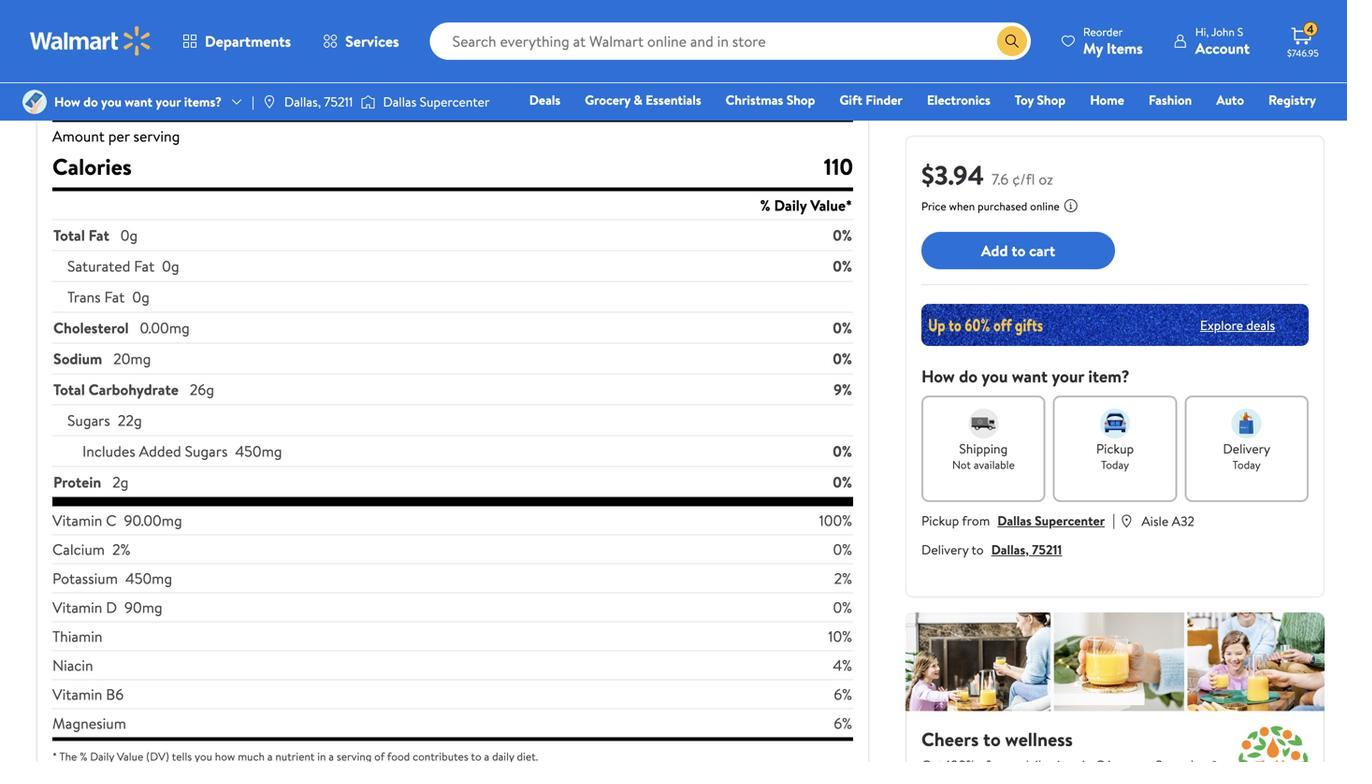 Task type: describe. For each thing, give the bounding box(es) containing it.
the
[[95, 29, 111, 44]]

delivery today
[[1224, 440, 1271, 473]]

an
[[439, 29, 450, 44]]

0 horizontal spatial |
[[252, 93, 254, 111]]

shop for toy shop
[[1038, 91, 1066, 109]]

$3.94 7.6 ¢/fl oz
[[922, 157, 1054, 193]]

0 horizontal spatial oz
[[840, 88, 854, 108]]

refer to the product label for full dietary information, which may be available as an alternative product image.
[[52, 29, 580, 44]]

debit
[[1205, 117, 1237, 135]]

0% for calcium
[[834, 540, 853, 560]]

toy
[[1015, 91, 1034, 109]]

you for how do you want your items?
[[101, 93, 122, 111]]

hi,
[[1196, 24, 1210, 40]]

electronics link
[[919, 90, 1000, 110]]

shipping not available
[[953, 440, 1016, 473]]

delivery for today
[[1224, 440, 1271, 458]]

0% for cholesterol
[[833, 318, 853, 338]]

supercenter inside pickup from dallas supercenter |
[[1035, 512, 1106, 530]]

legal information image
[[1064, 198, 1079, 213]]

2 product from the left
[[508, 29, 546, 44]]

do for how do you want your items?
[[83, 93, 98, 111]]

explore deals link
[[1193, 309, 1283, 342]]

alternative
[[453, 29, 505, 44]]

dallas inside pickup from dallas supercenter |
[[998, 512, 1032, 530]]

7.6
[[992, 169, 1009, 190]]

 image for dallas supercenter
[[361, 93, 376, 111]]

protein
[[53, 472, 101, 493]]

walmart+
[[1261, 117, 1317, 135]]

6
[[52, 61, 61, 82]]

deals
[[1247, 316, 1276, 334]]

my
[[1084, 38, 1104, 59]]

essentials
[[646, 91, 702, 109]]

thiamin
[[52, 627, 103, 647]]

90mg
[[125, 598, 163, 618]]

items?
[[184, 93, 222, 111]]

9%
[[834, 380, 853, 400]]

dallas, 75211
[[284, 93, 353, 111]]

includes
[[82, 441, 135, 462]]

to for delivery
[[972, 541, 984, 559]]

vitamin b6
[[52, 685, 124, 705]]

from
[[963, 512, 991, 530]]

to for refer
[[82, 29, 92, 44]]

your for items?
[[156, 93, 181, 111]]

account
[[1196, 38, 1251, 59]]

&
[[634, 91, 643, 109]]

aisle a32
[[1142, 513, 1195, 531]]

100%
[[820, 511, 853, 531]]

explore
[[1201, 316, 1244, 334]]

fat for saturated
[[134, 256, 155, 277]]

registry link
[[1261, 90, 1325, 110]]

size
[[106, 88, 131, 108]]

grocery
[[585, 91, 631, 109]]

per
[[121, 61, 142, 82]]

0g for trans fat
[[132, 287, 150, 308]]

0 horizontal spatial 450mg
[[125, 569, 172, 589]]

as
[[426, 29, 436, 44]]

christmas shop link
[[718, 90, 824, 110]]

0% for saturated fat
[[833, 256, 853, 277]]

0 horizontal spatial dallas
[[383, 93, 417, 111]]

deals link
[[521, 90, 569, 110]]

0 vertical spatial 450mg
[[235, 441, 282, 462]]

a32
[[1173, 513, 1195, 531]]

4
[[1308, 21, 1315, 37]]

0 vertical spatial supercenter
[[420, 93, 490, 111]]

image.
[[549, 29, 580, 44]]

saturated fat 0g
[[67, 256, 179, 277]]

price
[[922, 198, 947, 214]]

gift
[[840, 91, 863, 109]]

3 vitamin from the top
[[52, 685, 102, 705]]

serving
[[52, 88, 102, 108]]

departments button
[[167, 19, 307, 64]]

carbohydrate
[[89, 380, 179, 400]]

sugars 22g
[[67, 410, 142, 431]]

one debit link
[[1165, 116, 1245, 136]]

4%
[[833, 656, 853, 676]]

deals
[[530, 91, 561, 109]]

22g
[[118, 410, 142, 431]]

reorder my items
[[1084, 24, 1144, 59]]

john
[[1212, 24, 1235, 40]]

2g
[[112, 472, 129, 493]]

fashion link
[[1141, 90, 1201, 110]]

toy shop link
[[1007, 90, 1075, 110]]

grocery & essentials link
[[577, 90, 710, 110]]

0% for protein
[[833, 472, 853, 493]]

container
[[146, 61, 208, 82]]

0 vertical spatial 2%
[[112, 540, 131, 560]]

calcium
[[52, 540, 105, 560]]

1 horizontal spatial |
[[1113, 510, 1116, 531]]

auto link
[[1209, 90, 1253, 110]]

label
[[155, 29, 178, 44]]

fashion
[[1149, 91, 1193, 109]]

0 vertical spatial available
[[383, 29, 424, 44]]

total fat
[[53, 225, 109, 246]]

services button
[[307, 19, 415, 64]]

hi, john s account
[[1196, 24, 1251, 59]]

total for total fat
[[53, 225, 85, 246]]

6  servings per container
[[52, 61, 208, 82]]

per
[[108, 126, 130, 146]]

cholesterol
[[53, 318, 129, 338]]

10%
[[829, 627, 853, 647]]

fat for total
[[89, 225, 109, 246]]

6% for vitamin b6
[[834, 685, 853, 705]]



Task type: locate. For each thing, give the bounding box(es) containing it.
2 vertical spatial fat
[[104, 287, 125, 308]]

0 horizontal spatial dallas,
[[284, 93, 321, 111]]

dallas down services at the left of page
[[383, 93, 417, 111]]

1 vertical spatial want
[[1013, 365, 1048, 388]]

1 6% from the top
[[834, 685, 853, 705]]

1 horizontal spatial to
[[972, 541, 984, 559]]

pickup
[[1097, 440, 1135, 458], [922, 512, 960, 530]]

1 vertical spatial available
[[974, 457, 1016, 473]]

total for total carbohydrate
[[53, 380, 85, 400]]

0 vertical spatial 0g
[[120, 225, 138, 246]]

0 vertical spatial delivery
[[1224, 440, 1271, 458]]

information,
[[252, 29, 312, 44]]

0 horizontal spatial supercenter
[[420, 93, 490, 111]]

1 vertical spatial 75211
[[1033, 541, 1063, 559]]

shop left fl
[[787, 91, 816, 109]]

christmas shop
[[726, 91, 816, 109]]

0% for vitamin d
[[834, 598, 853, 618]]

vitamin down niacin
[[52, 685, 102, 705]]

to
[[82, 29, 92, 44], [1012, 240, 1026, 261], [972, 541, 984, 559]]

items
[[1107, 38, 1144, 59]]

1 vertical spatial vitamin
[[52, 598, 102, 618]]

you up intent image for shipping
[[982, 365, 1009, 388]]

1 vertical spatial sugars
[[185, 441, 228, 462]]

8
[[814, 88, 823, 108]]

2 today from the left
[[1233, 457, 1262, 473]]

magnesium
[[52, 714, 126, 734]]

niacin
[[52, 656, 93, 676]]

2 vertical spatial 0g
[[132, 287, 150, 308]]

vitamin up calcium
[[52, 511, 102, 531]]

1 horizontal spatial want
[[1013, 365, 1048, 388]]

1 vertical spatial |
[[1113, 510, 1116, 531]]

1 vertical spatial do
[[960, 365, 978, 388]]

1 horizontal spatial sugars
[[185, 441, 228, 462]]

how for how do you want your items?
[[54, 93, 80, 111]]

gift finder link
[[832, 90, 912, 110]]

0g up 0.00mg
[[162, 256, 179, 277]]

75211 down dallas supercenter button in the bottom right of the page
[[1033, 541, 1063, 559]]

0 horizontal spatial shop
[[787, 91, 816, 109]]

b6
[[106, 685, 124, 705]]

8 0% from the top
[[834, 598, 853, 618]]

0 horizontal spatial want
[[125, 93, 153, 111]]

0 vertical spatial your
[[156, 93, 181, 111]]

christmas
[[726, 91, 784, 109]]

to inside button
[[1012, 240, 1026, 261]]

home link
[[1082, 90, 1133, 110]]

| left aisle
[[1113, 510, 1116, 531]]

delivery
[[1224, 440, 1271, 458], [922, 541, 969, 559]]

intent image for pickup image
[[1101, 409, 1131, 439]]

gift finder
[[840, 91, 903, 109]]

1 vertical spatial dallas
[[998, 512, 1032, 530]]

0.00mg
[[140, 318, 190, 338]]

2 horizontal spatial to
[[1012, 240, 1026, 261]]

your down container
[[156, 93, 181, 111]]

0 vertical spatial dallas,
[[284, 93, 321, 111]]

full
[[197, 29, 213, 44]]

do
[[83, 93, 98, 111], [960, 365, 978, 388]]

0 horizontal spatial product
[[114, 29, 152, 44]]

0g up the saturated fat 0g
[[120, 225, 138, 246]]

0 horizontal spatial your
[[156, 93, 181, 111]]

2 total from the top
[[53, 380, 85, 400]]

0 horizontal spatial today
[[1102, 457, 1130, 473]]

1 horizontal spatial 450mg
[[235, 441, 282, 462]]

0 vertical spatial pickup
[[1097, 440, 1135, 458]]

calories
[[52, 151, 132, 183]]

1 horizontal spatial your
[[1052, 365, 1085, 388]]

1 vertical spatial delivery
[[922, 541, 969, 559]]

available right "not"
[[974, 457, 1016, 473]]

electronics
[[928, 91, 991, 109]]

reorder
[[1084, 24, 1124, 40]]

value*
[[811, 195, 853, 216]]

2 shop from the left
[[1038, 91, 1066, 109]]

aisle
[[1142, 513, 1169, 531]]

0 vertical spatial to
[[82, 29, 92, 44]]

trans fat 0g
[[67, 287, 150, 308]]

1 vertical spatial dallas,
[[992, 541, 1030, 559]]

shipping
[[960, 440, 1008, 458]]

supercenter down an
[[420, 93, 490, 111]]

product left image.
[[508, 29, 546, 44]]

delivery down from
[[922, 541, 969, 559]]

sugars up the includes
[[67, 410, 110, 431]]

shop for christmas shop
[[787, 91, 816, 109]]

90.00mg
[[124, 511, 182, 531]]

1 horizontal spatial do
[[960, 365, 978, 388]]

 image for dallas, 75211
[[262, 95, 277, 110]]

0 vertical spatial |
[[252, 93, 254, 111]]

6 0% from the top
[[833, 472, 853, 493]]

0% for includes added sugars
[[833, 441, 853, 462]]

0 vertical spatial 75211
[[324, 93, 353, 111]]

added
[[139, 441, 181, 462]]

delivery to dallas, 75211
[[922, 541, 1063, 559]]

4 0% from the top
[[833, 349, 853, 369]]

2% up 10%
[[835, 569, 853, 589]]

up to sixty percent off deals. shop now. image
[[922, 304, 1310, 346]]

¢/fl
[[1013, 169, 1036, 190]]

2 6% from the top
[[834, 714, 853, 734]]

1 horizontal spatial 75211
[[1033, 541, 1063, 559]]

d
[[106, 598, 117, 618]]

vitamin for vitamin c
[[52, 511, 102, 531]]

total down sodium
[[53, 380, 85, 400]]

2 0% from the top
[[833, 256, 853, 277]]

0 vertical spatial dallas
[[383, 93, 417, 111]]

%
[[761, 195, 771, 216]]

today for delivery
[[1233, 457, 1262, 473]]

1 shop from the left
[[787, 91, 816, 109]]

today for pickup
[[1102, 457, 1130, 473]]

$746.95
[[1288, 47, 1320, 59]]

vitamin up thiamin
[[52, 598, 102, 618]]

registry
[[1269, 91, 1317, 109]]

calcium 2%
[[52, 540, 131, 560]]

0 vertical spatial oz
[[840, 88, 854, 108]]

0 vertical spatial how
[[54, 93, 80, 111]]

pickup left from
[[922, 512, 960, 530]]

2% down the vitamin c 90.00mg
[[112, 540, 131, 560]]

pickup for pickup from dallas supercenter |
[[922, 512, 960, 530]]

amount
[[52, 126, 105, 146]]

0 vertical spatial you
[[101, 93, 122, 111]]

1 horizontal spatial how
[[922, 365, 956, 388]]

search icon image
[[1005, 34, 1020, 49]]

0 horizontal spatial pickup
[[922, 512, 960, 530]]

you for how do you want your item?
[[982, 365, 1009, 388]]

sodium
[[53, 349, 102, 369]]

 image right dallas, 75211 in the top of the page
[[361, 93, 376, 111]]

0 horizontal spatial you
[[101, 93, 122, 111]]

for
[[180, 29, 195, 44]]

want left item?
[[1013, 365, 1048, 388]]

dallas, down pickup from dallas supercenter |
[[992, 541, 1030, 559]]

1 vertical spatial 450mg
[[125, 569, 172, 589]]

2 vitamin from the top
[[52, 598, 102, 618]]

to for add
[[1012, 240, 1026, 261]]

1 horizontal spatial 2%
[[835, 569, 853, 589]]

daily
[[775, 195, 807, 216]]

today inside delivery today
[[1233, 457, 1262, 473]]

grocery & essentials
[[585, 91, 702, 109]]

fat right "saturated"
[[134, 256, 155, 277]]

1 vertical spatial supercenter
[[1035, 512, 1106, 530]]

1 vitamin from the top
[[52, 511, 102, 531]]

to left 'the'
[[82, 29, 92, 44]]

product right 'the'
[[114, 29, 152, 44]]

how up "not"
[[922, 365, 956, 388]]

walmart image
[[30, 26, 152, 56]]

1 horizontal spatial dallas
[[998, 512, 1032, 530]]

want down per
[[125, 93, 153, 111]]

1 0% from the top
[[833, 225, 853, 246]]

available
[[383, 29, 424, 44], [974, 457, 1016, 473]]

1 horizontal spatial dallas,
[[992, 541, 1030, 559]]

fat up "saturated"
[[89, 225, 109, 246]]

your left item?
[[1052, 365, 1085, 388]]

dallas, down refer to the product label for full dietary information, which may be available as an alternative product image.
[[284, 93, 321, 111]]

fl
[[826, 88, 836, 108]]

dallas supercenter
[[383, 93, 490, 111]]

1 vertical spatial 6%
[[834, 714, 853, 734]]

dallas,
[[284, 93, 321, 111], [992, 541, 1030, 559]]

pickup for pickup today
[[1097, 440, 1135, 458]]

do for how do you want your item?
[[960, 365, 978, 388]]

fat for trans
[[104, 287, 125, 308]]

dallas up dallas, 75211 button
[[998, 512, 1032, 530]]

servings
[[64, 61, 117, 82]]

vitamin d 90mg
[[52, 598, 163, 618]]

how for how do you want your item?
[[922, 365, 956, 388]]

to down from
[[972, 541, 984, 559]]

1 today from the left
[[1102, 457, 1130, 473]]

0g
[[120, 225, 138, 246], [162, 256, 179, 277], [132, 287, 150, 308]]

1 horizontal spatial shop
[[1038, 91, 1066, 109]]

vitamin c 90.00mg
[[52, 511, 182, 531]]

1 vertical spatial pickup
[[922, 512, 960, 530]]

fat right trans
[[104, 287, 125, 308]]

how do you want your item?
[[922, 365, 1130, 388]]

 image
[[361, 93, 376, 111], [262, 95, 277, 110]]

supercenter up dallas, 75211 button
[[1035, 512, 1106, 530]]

0 horizontal spatial how
[[54, 93, 80, 111]]

you up amount per serving
[[101, 93, 122, 111]]

Search search field
[[430, 22, 1031, 60]]

dallas, 75211 button
[[992, 541, 1063, 559]]

add
[[982, 240, 1009, 261]]

price when purchased online
[[922, 198, 1060, 214]]

Walmart Site-Wide search field
[[430, 22, 1031, 60]]

delivery for to
[[922, 541, 969, 559]]

3 0% from the top
[[833, 318, 853, 338]]

0% for sodium
[[833, 349, 853, 369]]

how down 6
[[54, 93, 80, 111]]

1 product from the left
[[114, 29, 152, 44]]

available inside shipping not available
[[974, 457, 1016, 473]]

toy shop
[[1015, 91, 1066, 109]]

potassium 450mg
[[52, 569, 172, 589]]

| right items?
[[252, 93, 254, 111]]

0 horizontal spatial do
[[83, 93, 98, 111]]

0 horizontal spatial 75211
[[324, 93, 353, 111]]

0 horizontal spatial delivery
[[922, 541, 969, 559]]

one
[[1174, 117, 1202, 135]]

0 vertical spatial sugars
[[67, 410, 110, 431]]

0 vertical spatial total
[[53, 225, 85, 246]]

1 vertical spatial how
[[922, 365, 956, 388]]

potassium
[[52, 569, 118, 589]]

0 vertical spatial do
[[83, 93, 98, 111]]

amount per serving
[[52, 126, 180, 146]]

1 vertical spatial oz
[[1039, 169, 1054, 190]]

1 total from the top
[[53, 225, 85, 246]]

finder
[[866, 91, 903, 109]]

1 horizontal spatial available
[[974, 457, 1016, 473]]

1 vertical spatial 2%
[[835, 569, 853, 589]]

1 horizontal spatial  image
[[361, 93, 376, 111]]

6% for magnesium
[[834, 714, 853, 734]]

today down intent image for pickup
[[1102, 457, 1130, 473]]

oz right fl
[[840, 88, 854, 108]]

1 horizontal spatial oz
[[1039, 169, 1054, 190]]

refer
[[52, 29, 79, 44]]

not
[[953, 457, 972, 473]]

supercenter
[[420, 93, 490, 111], [1035, 512, 1106, 530]]

sugars right "added"
[[185, 441, 228, 462]]

0 horizontal spatial to
[[82, 29, 92, 44]]

 image left dallas, 75211 in the top of the page
[[262, 95, 277, 110]]

1 vertical spatial you
[[982, 365, 1009, 388]]

0 horizontal spatial  image
[[262, 95, 277, 110]]

how
[[54, 93, 80, 111], [922, 365, 956, 388]]

1 vertical spatial to
[[1012, 240, 1026, 261]]

serving
[[133, 126, 180, 146]]

to left cart
[[1012, 240, 1026, 261]]

5 0% from the top
[[833, 441, 853, 462]]

oz right ¢/fl
[[1039, 169, 1054, 190]]

0 vertical spatial vitamin
[[52, 511, 102, 531]]

oz inside $3.94 7.6 ¢/fl oz
[[1039, 169, 1054, 190]]

home
[[1091, 91, 1125, 109]]

total up "saturated"
[[53, 225, 85, 246]]

1 horizontal spatial pickup
[[1097, 440, 1135, 458]]

vitamin for vitamin d
[[52, 598, 102, 618]]

0 horizontal spatial 2%
[[112, 540, 131, 560]]

0g down the saturated fat 0g
[[132, 287, 150, 308]]

1 horizontal spatial today
[[1233, 457, 1262, 473]]

saturated
[[67, 256, 130, 277]]

which
[[314, 29, 343, 44]]

1 horizontal spatial product
[[508, 29, 546, 44]]

explore deals
[[1201, 316, 1276, 334]]

walmart+ link
[[1253, 116, 1325, 136]]

0g for saturated fat
[[162, 256, 179, 277]]

0 vertical spatial fat
[[89, 225, 109, 246]]

pickup today
[[1097, 440, 1135, 473]]

delivery down intent image for delivery
[[1224, 440, 1271, 458]]

c
[[106, 511, 117, 531]]

dallas supercenter button
[[998, 512, 1106, 530]]

1 vertical spatial fat
[[134, 256, 155, 277]]

7 0% from the top
[[834, 540, 853, 560]]

1 horizontal spatial delivery
[[1224, 440, 1271, 458]]

today inside pickup today
[[1102, 457, 1130, 473]]

intent image for delivery image
[[1232, 409, 1262, 439]]

shop right toy
[[1038, 91, 1066, 109]]

|
[[252, 93, 254, 111], [1113, 510, 1116, 531]]

75211 down services dropdown button
[[324, 93, 353, 111]]

today down intent image for delivery
[[1233, 457, 1262, 473]]

want for item?
[[1013, 365, 1048, 388]]

0% for total fat
[[833, 225, 853, 246]]

1 vertical spatial your
[[1052, 365, 1085, 388]]

want for items?
[[125, 93, 153, 111]]

may
[[345, 29, 365, 44]]

2 vertical spatial to
[[972, 541, 984, 559]]

0 horizontal spatial sugars
[[67, 410, 110, 431]]

2 vertical spatial vitamin
[[52, 685, 102, 705]]

0 horizontal spatial available
[[383, 29, 424, 44]]

today
[[1102, 457, 1130, 473], [1233, 457, 1262, 473]]

1 horizontal spatial you
[[982, 365, 1009, 388]]

1 horizontal spatial supercenter
[[1035, 512, 1106, 530]]

0 vertical spatial 6%
[[834, 685, 853, 705]]

available left the as
[[383, 29, 424, 44]]

your for item?
[[1052, 365, 1085, 388]]

 image
[[22, 90, 47, 114]]

1 vertical spatial total
[[53, 380, 85, 400]]

intent image for shipping image
[[969, 409, 999, 439]]

pickup down intent image for pickup
[[1097, 440, 1135, 458]]

0 vertical spatial want
[[125, 93, 153, 111]]

1 vertical spatial 0g
[[162, 256, 179, 277]]

pickup inside pickup from dallas supercenter |
[[922, 512, 960, 530]]

do left size
[[83, 93, 98, 111]]

do up intent image for shipping
[[960, 365, 978, 388]]



Task type: vqa. For each thing, say whether or not it's contained in the screenshot.


